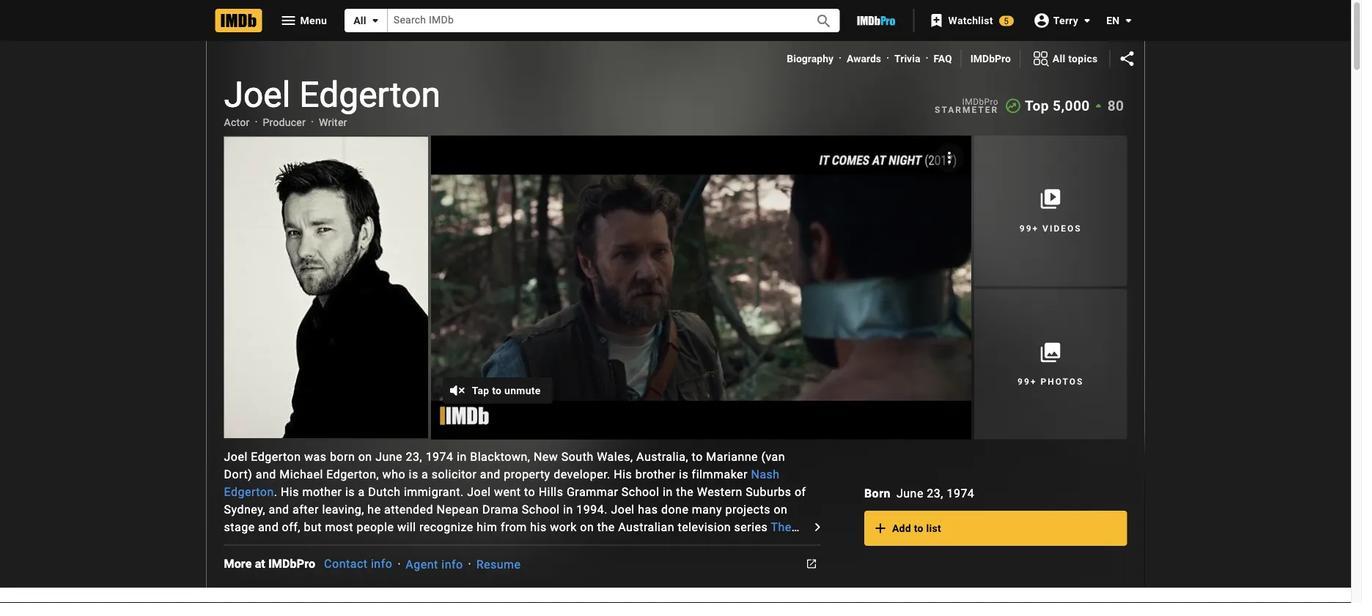 Task type: describe. For each thing, give the bounding box(es) containing it.
contact
[[324, 558, 368, 572]]

done
[[662, 503, 689, 517]]

none field inside all search field
[[388, 9, 799, 32]]

he up the agent
[[411, 539, 425, 553]]

dort)
[[224, 468, 253, 482]]

developer.
[[554, 468, 611, 482]]

tap to unmute group
[[431, 136, 972, 440]]

born
[[330, 451, 355, 464]]

of inside the secret life of us (2001)
[[287, 539, 298, 553]]

of inside . his mother is a dutch immigrant. joel went to hills grammar school in the western suburbs of sydney, and after leaving, he attended nepean drama school in 1994. joel has done many projects on stage and off, but most people will recognize him from his work on the australian television series
[[795, 486, 807, 500]]

arrow drop down image inside en button
[[1121, 12, 1138, 29]]

in down this
[[370, 574, 380, 588]]

is inside . his mother is a dutch immigrant. joel went to hills grammar school in the western suburbs of sydney, and after leaving, he attended nepean drama school in 1994. joel has done many projects on stage and off, but most people will recognize him from his work on the australian television series
[[345, 486, 355, 500]]

99+ for 99+ videos
[[1020, 223, 1040, 234]]

first
[[654, 539, 676, 553]]

add image
[[872, 520, 890, 538]]

property
[[504, 468, 551, 482]]

in inside joel edgerton was born on june 23, 1974 in blacktown, new south wales, australia, to marianne (van dort) and michael edgerton, who is a solicitor and property developer. his brother is filmmaker
[[457, 451, 467, 464]]

brother
[[636, 468, 676, 482]]

all button
[[345, 9, 388, 32]]

, for ,
[[711, 574, 717, 588]]

edgerton for joel edgerton
[[300, 74, 441, 115]]

the secret life of us (2001)
[[224, 521, 792, 553]]

joel up nepean
[[467, 486, 491, 500]]

en button
[[1095, 7, 1138, 34]]

watch joel edgerton | movie & tv moments element
[[431, 136, 972, 440]]

more at imdbpro
[[224, 557, 316, 571]]

nash edgerton link
[[224, 468, 780, 500]]

people
[[357, 521, 394, 535]]

info for contact info
[[371, 558, 393, 572]]

which
[[375, 539, 408, 553]]

but
[[304, 521, 322, 535]]

nash edgerton
[[224, 468, 780, 500]]

0 horizontal spatial as
[[551, 574, 564, 588]]

his inside joel edgerton was born on june 23, 1974 in blacktown, new south wales, australia, to marianne (van dort) and michael edgerton, who is a solicitor and property developer. his brother is filmmaker
[[614, 468, 633, 482]]

solicitor
[[432, 468, 477, 482]]

the
[[771, 521, 792, 535]]

through
[[734, 539, 777, 553]]

, in which he played william mcgill. this gave him his first big break through in the television industry. for this role, he was nominated in 2001 for an afi award. as well as "the secret life of us", he has also appeared in other television projects such as
[[224, 539, 815, 588]]

an
[[572, 556, 586, 570]]

topics
[[1069, 52, 1099, 64]]

faq
[[934, 52, 953, 65]]

1 vertical spatial 23,
[[927, 487, 944, 501]]

sydney,
[[224, 503, 266, 517]]

attended
[[384, 503, 434, 517]]

nepean
[[437, 503, 479, 517]]

1 horizontal spatial on
[[580, 521, 594, 535]]

agent info button
[[406, 558, 463, 572]]

born june 23, 1974
[[865, 487, 975, 501]]

other
[[384, 574, 413, 588]]

work
[[550, 521, 577, 535]]

drama
[[483, 503, 519, 517]]

for
[[553, 556, 569, 570]]

as
[[653, 556, 667, 570]]

june inside joel edgerton was born on june 23, 1974 in blacktown, new south wales, australia, to marianne (van dort) and michael edgerton, who is a solicitor and property developer. his brother is filmmaker
[[376, 451, 403, 464]]

, for , in which he played william mcgill. this gave him his first big break through in the television industry. for this role, he was nominated in 2001 for an afi award. as well as "the secret life of us", he has also appeared in other television projects such as
[[356, 539, 359, 553]]

for
[[332, 556, 350, 570]]

mother
[[303, 486, 342, 500]]

also
[[289, 574, 312, 588]]

resume
[[477, 558, 521, 572]]

most
[[325, 521, 354, 535]]

"the
[[712, 556, 737, 570]]

him inside the , in which he played william mcgill. this gave him his first big break through in the television industry. for this role, he was nominated in 2001 for an afi award. as well as "the secret life of us", he has also appeared in other television projects such as
[[610, 539, 631, 553]]

secret inside the secret life of us (2001)
[[224, 539, 260, 553]]

his inside . his mother is a dutch immigrant. joel went to hills grammar school in the western suburbs of sydney, and after leaving, he attended nepean drama school in 1994. joel has done many projects on stage and off, but most people will recognize him from his work on the australian television series
[[531, 521, 547, 535]]

99+ photos
[[1018, 377, 1084, 387]]

contact info
[[324, 558, 393, 572]]

list
[[927, 523, 942, 535]]

in left 2001
[[509, 556, 519, 570]]

account circle image
[[1033, 12, 1051, 29]]

us",
[[224, 574, 245, 588]]

and down .
[[269, 503, 289, 517]]

joel up australian
[[611, 503, 635, 517]]

secret inside the , in which he played william mcgill. this gave him his first big break through in the television industry. for this role, he was nominated in 2001 for an afi award. as well as "the secret life of us", he has also appeared in other television projects such as
[[740, 556, 776, 570]]

watchlist image
[[928, 12, 946, 29]]

and down blacktown,
[[480, 468, 501, 482]]

tap
[[472, 385, 490, 397]]

television inside . his mother is a dutch immigrant. joel went to hills grammar school in the western suburbs of sydney, and after leaving, he attended nepean drama school in 1994. joel has done many projects on stage and off, but most people will recognize him from his work on the australian television series
[[678, 521, 731, 535]]

tap to unmute button
[[443, 378, 553, 405]]

was inside the , in which he played william mcgill. this gave him his first big break through in the television industry. for this role, he was nominated in 2001 for an afi award. as well as "the secret life of us", he has also appeared in other television projects such as
[[421, 556, 443, 570]]

michael
[[280, 468, 323, 482]]

.
[[274, 486, 278, 500]]

resume button
[[477, 558, 521, 572]]

watchlist
[[949, 14, 994, 26]]

arrow drop down image inside terry button
[[1079, 12, 1097, 29]]

big
[[679, 539, 697, 553]]

top
[[1026, 98, 1050, 114]]

to left list
[[915, 523, 924, 535]]

99+ for 99+ photos
[[1018, 377, 1038, 387]]

take a closer look at the various roles joel edgerton has played throughout his acting career. image
[[431, 136, 972, 440]]

add
[[893, 523, 912, 535]]

this
[[553, 539, 577, 553]]

the inside the , in which he played william mcgill. this gave him his first big break through in the television industry. for this role, he was nominated in 2001 for an afi award. as well as "the secret life of us", he has also appeared in other television projects such as
[[793, 539, 811, 553]]

nash
[[752, 468, 780, 482]]

awards button
[[847, 51, 882, 66]]

Search IMDb text field
[[388, 9, 799, 32]]

2001
[[522, 556, 550, 570]]

born
[[865, 487, 891, 501]]

home image
[[215, 9, 262, 32]]

leaving,
[[322, 503, 365, 517]]

imdbpro for imdbpro starmeter
[[963, 97, 999, 107]]

categories image
[[1033, 50, 1050, 67]]

at
[[255, 557, 265, 571]]

australia,
[[637, 451, 689, 464]]

trivia
[[895, 52, 921, 65]]

. his mother is a dutch immigrant. joel went to hills grammar school in the western suburbs of sydney, and after leaving, he attended nepean drama school in 1994. joel has done many projects on stage and off, but most people will recognize him from his work on the australian television series
[[224, 486, 807, 535]]

australian
[[619, 521, 675, 535]]

all for all
[[354, 14, 367, 26]]

1 vertical spatial june
[[897, 487, 924, 501]]

life inside the secret life of us (2001)
[[263, 539, 284, 553]]

starmeter
[[935, 105, 999, 115]]

from
[[501, 521, 527, 535]]

menu button
[[268, 9, 339, 32]]

imdbpro button
[[971, 51, 1011, 66]]

5,000
[[1053, 98, 1091, 114]]

imdbpro starmeter
[[935, 97, 999, 115]]

info for agent info
[[442, 558, 463, 572]]

a inside joel edgerton was born on june 23, 1974 in blacktown, new south wales, australia, to marianne (van dort) and michael edgerton, who is a solicitor and property developer. his brother is filmmaker
[[422, 468, 429, 482]]

0 horizontal spatial television
[[224, 556, 277, 570]]

grammar
[[567, 486, 619, 500]]

william
[[467, 539, 508, 553]]

actor
[[224, 116, 250, 128]]



Task type: vqa. For each thing, say whether or not it's contained in the screenshot.
television
yes



Task type: locate. For each thing, give the bounding box(es) containing it.
,
[[356, 539, 359, 553], [711, 574, 717, 588]]

to right tap
[[492, 385, 502, 397]]

in down the
[[780, 539, 790, 553]]

the up gave in the bottom left of the page
[[598, 521, 615, 535]]

1 vertical spatial on
[[774, 503, 788, 517]]

0 horizontal spatial 1974
[[426, 451, 454, 464]]

will
[[398, 521, 416, 535]]

0 horizontal spatial ,
[[356, 539, 359, 553]]

western
[[697, 486, 743, 500]]

immigrant.
[[404, 486, 464, 500]]

his inside the , in which he played william mcgill. this gave him his first big break through in the television industry. for this role, he was nominated in 2001 for an afi award. as well as "the secret life of us", he has also appeared in other television projects such as
[[634, 539, 650, 553]]

0 horizontal spatial on
[[359, 451, 372, 464]]

1 info from the left
[[371, 558, 393, 572]]

0 vertical spatial his
[[531, 521, 547, 535]]

industry.
[[281, 556, 328, 570]]

en
[[1107, 14, 1121, 26]]

1 horizontal spatial is
[[409, 468, 419, 482]]

gave
[[580, 539, 607, 553]]

all for all topics
[[1053, 52, 1066, 64]]

his down wales,
[[614, 468, 633, 482]]

1974 up solicitor
[[426, 451, 454, 464]]

school down brother on the bottom left of page
[[622, 486, 660, 500]]

0 horizontal spatial his
[[281, 486, 299, 500]]

imdbpro for imdbpro
[[971, 52, 1011, 65]]

to down property
[[525, 486, 536, 500]]

life left launch 'icon'
[[779, 556, 800, 570]]

0 vertical spatial school
[[622, 486, 660, 500]]

faq button
[[934, 51, 953, 66]]

0 vertical spatial as
[[696, 556, 709, 570]]

blacktown,
[[470, 451, 531, 464]]

life up the more at imdbpro button
[[263, 539, 284, 553]]

submit search image
[[816, 12, 833, 30]]

his down australian
[[634, 539, 650, 553]]

was down played
[[421, 556, 443, 570]]

appeared
[[315, 574, 367, 588]]

, inside the , in which he played william mcgill. this gave him his first big break through in the television industry. for this role, he was nominated in 2001 for an afi award. as well as "the secret life of us", he has also appeared in other television projects such as
[[356, 539, 359, 553]]

him
[[477, 521, 498, 535], [610, 539, 631, 553]]

edgerton up michael
[[251, 451, 301, 464]]

0 horizontal spatial a
[[358, 486, 365, 500]]

1974 up the add to list button
[[947, 487, 975, 501]]

life inside the , in which he played william mcgill. this gave him his first big break through in the television industry. for this role, he was nominated in 2001 for an afi award. as well as "the secret life of us", he has also appeared in other television projects such as
[[779, 556, 800, 570]]

2 vertical spatial imdbpro
[[269, 557, 316, 571]]

1 horizontal spatial a
[[422, 468, 429, 482]]

imdbpro left popularity up icon
[[963, 97, 999, 107]]

imdbpro down the 5 on the right
[[971, 52, 1011, 65]]

was up michael
[[304, 451, 327, 464]]

edgerton inside "nash edgerton"
[[224, 486, 274, 500]]

the up done
[[677, 486, 694, 500]]

has down the more at imdbpro button
[[265, 574, 285, 588]]

info down which
[[371, 558, 393, 572]]

0 horizontal spatial arrow drop down image
[[1079, 12, 1097, 29]]

0 vertical spatial imdbpro
[[971, 52, 1011, 65]]

him up "william"
[[477, 521, 498, 535]]

1 vertical spatial a
[[358, 486, 365, 500]]

all right 'categories' icon
[[1053, 52, 1066, 64]]

2 horizontal spatial on
[[774, 503, 788, 517]]

more
[[224, 557, 252, 571]]

1 vertical spatial school
[[522, 503, 560, 517]]

0 vertical spatial life
[[263, 539, 284, 553]]

a inside . his mother is a dutch immigrant. joel went to hills grammar school in the western suburbs of sydney, and after leaving, he attended nepean drama school in 1994. joel has done many projects on stage and off, but most people will recognize him from his work on the australian television series
[[358, 486, 365, 500]]

2 info from the left
[[442, 558, 463, 572]]

1 vertical spatial 1974
[[947, 487, 975, 501]]

all right menu
[[354, 14, 367, 26]]

group
[[224, 136, 428, 440]]

1 horizontal spatial has
[[638, 503, 658, 517]]

1 horizontal spatial projects
[[726, 503, 771, 517]]

info
[[371, 558, 393, 572], [442, 558, 463, 572]]

television down 'many'
[[678, 521, 731, 535]]

1 horizontal spatial was
[[421, 556, 443, 570]]

0 vertical spatial all
[[354, 14, 367, 26]]

on
[[359, 451, 372, 464], [774, 503, 788, 517], [580, 521, 594, 535]]

projects down resume button
[[473, 574, 518, 588]]

all
[[354, 14, 367, 26], [1053, 52, 1066, 64]]

1 vertical spatial all
[[1053, 52, 1066, 64]]

in up solicitor
[[457, 451, 467, 464]]

1 vertical spatial secret
[[740, 556, 776, 570]]

2 vertical spatial of
[[803, 556, 815, 570]]

1 horizontal spatial as
[[696, 556, 709, 570]]

(2001)
[[319, 539, 356, 553]]

0 vertical spatial secret
[[224, 539, 260, 553]]

volume off image
[[449, 382, 466, 400]]

1 horizontal spatial him
[[610, 539, 631, 553]]

more at imdbpro button
[[224, 556, 324, 573]]

0 vertical spatial has
[[638, 503, 658, 517]]

joel edgerton
[[224, 74, 441, 115]]

is down australia,
[[679, 468, 689, 482]]

video player application
[[431, 136, 972, 440]]

june right the born
[[897, 487, 924, 501]]

he
[[368, 503, 381, 517], [411, 539, 425, 553], [404, 556, 417, 570], [249, 574, 262, 588]]

0 vertical spatial his
[[614, 468, 633, 482]]

launch image
[[803, 556, 821, 573]]

0 vertical spatial june
[[376, 451, 403, 464]]

top 5,000
[[1026, 98, 1091, 114]]

1 horizontal spatial 1974
[[947, 487, 975, 501]]

the secret life of us (2001) link
[[224, 521, 800, 553]]

1 vertical spatial was
[[421, 556, 443, 570]]

1 horizontal spatial secret
[[740, 556, 776, 570]]

terry button
[[1026, 7, 1097, 34]]

1 vertical spatial 99+
[[1018, 377, 1038, 387]]

video autoplay preference image
[[941, 149, 959, 167]]

after
[[293, 503, 319, 517]]

0 horizontal spatial his
[[531, 521, 547, 535]]

to inside joel edgerton was born on june 23, 1974 in blacktown, new south wales, australia, to marianne (van dort) and michael edgerton, who is a solicitor and property developer. his brother is filmmaker
[[692, 451, 703, 464]]

23, up list
[[927, 487, 944, 501]]

99+ videos button
[[975, 136, 1128, 286]]

break
[[700, 539, 731, 553]]

suburbs
[[746, 486, 792, 500]]

to inside . his mother is a dutch immigrant. joel went to hills grammar school in the western suburbs of sydney, and after leaving, he attended nepean drama school in 1994. joel has done many projects on stage and off, but most people will recognize him from his work on the australian television series
[[525, 486, 536, 500]]

0 vertical spatial edgerton
[[300, 74, 441, 115]]

of
[[795, 486, 807, 500], [287, 539, 298, 553], [803, 556, 815, 570]]

june
[[376, 451, 403, 464], [897, 487, 924, 501]]

imdbpro
[[971, 52, 1011, 65], [963, 97, 999, 107], [269, 557, 316, 571]]

1 horizontal spatial arrow drop down image
[[1121, 12, 1138, 29]]

1 vertical spatial him
[[610, 539, 631, 553]]

0 vertical spatial of
[[795, 486, 807, 500]]

hills
[[539, 486, 564, 500]]

arrow drop down image
[[367, 12, 384, 29]]

0 horizontal spatial june
[[376, 451, 403, 464]]

television down 'agent info'
[[416, 574, 469, 588]]

1 vertical spatial as
[[551, 574, 564, 588]]

his
[[614, 468, 633, 482], [281, 486, 299, 500]]

0 vertical spatial 99+
[[1020, 223, 1040, 234]]

recognize
[[420, 521, 474, 535]]

None field
[[388, 9, 799, 32]]

secret down through
[[740, 556, 776, 570]]

1 vertical spatial has
[[265, 574, 285, 588]]

1 horizontal spatial info
[[442, 558, 463, 572]]

1 horizontal spatial his
[[614, 468, 633, 482]]

1 horizontal spatial the
[[677, 486, 694, 500]]

99+ photos button
[[975, 289, 1128, 440]]

is down 'edgerton,'
[[345, 486, 355, 500]]

this
[[353, 556, 374, 570]]

of inside the , in which he played william mcgill. this gave him his first big break through in the television industry. for this role, he was nominated in 2001 for an afi award. as well as "the secret life of us", he has also appeared in other television projects such as
[[803, 556, 815, 570]]

has up australian
[[638, 503, 658, 517]]

to up the filmmaker
[[692, 451, 703, 464]]

edgerton up sydney,
[[224, 486, 274, 500]]

on down 1994.
[[580, 521, 594, 535]]

biography button
[[787, 51, 834, 66]]

school down hills
[[522, 503, 560, 517]]

1 horizontal spatial television
[[416, 574, 469, 588]]

videos
[[1043, 223, 1082, 234]]

1 vertical spatial edgerton
[[251, 451, 301, 464]]

arrow drop up image
[[1091, 97, 1108, 115]]

afi
[[589, 556, 608, 570]]

0 vertical spatial television
[[678, 521, 731, 535]]

(van
[[762, 451, 786, 464]]

0 vertical spatial him
[[477, 521, 498, 535]]

him inside . his mother is a dutch immigrant. joel went to hills grammar school in the western suburbs of sydney, and after leaving, he attended nepean drama school in 1994. joel has done many projects on stage and off, but most people will recognize him from his work on the australian television series
[[477, 521, 498, 535]]

2 horizontal spatial is
[[679, 468, 689, 482]]

share on social media image
[[1119, 50, 1137, 67]]

1 horizontal spatial all
[[1053, 52, 1066, 64]]

all inside button
[[354, 14, 367, 26]]

series
[[735, 521, 768, 535]]

in
[[457, 451, 467, 464], [663, 486, 673, 500], [563, 503, 574, 517], [362, 539, 372, 553], [780, 539, 790, 553], [509, 556, 519, 570], [370, 574, 380, 588]]

south
[[562, 451, 594, 464]]

1 vertical spatial imdbpro
[[963, 97, 999, 107]]

1 horizontal spatial ,
[[711, 574, 717, 588]]

on up 'edgerton,'
[[359, 451, 372, 464]]

is right who
[[409, 468, 419, 482]]

99+ inside button
[[1020, 223, 1040, 234]]

and up .
[[256, 468, 276, 482]]

0 vertical spatial ,
[[356, 539, 359, 553]]

all topics
[[1053, 52, 1099, 64]]

edgerton for nash edgerton
[[224, 486, 274, 500]]

his inside . his mother is a dutch immigrant. joel went to hills grammar school in the western suburbs of sydney, and after leaving, he attended nepean drama school in 1994. joel has done many projects on stage and off, but most people will recognize him from his work on the australian television series
[[281, 486, 299, 500]]

5
[[1004, 16, 1010, 26]]

secret down stage
[[224, 539, 260, 553]]

1 horizontal spatial 23,
[[927, 487, 944, 501]]

1 vertical spatial of
[[287, 539, 298, 553]]

and
[[256, 468, 276, 482], [480, 468, 501, 482], [269, 503, 289, 517], [258, 521, 279, 535]]

0 horizontal spatial was
[[304, 451, 327, 464]]

in up done
[[663, 486, 673, 500]]

he up other
[[404, 556, 417, 570]]

1 vertical spatial television
[[224, 556, 277, 570]]

role,
[[377, 556, 401, 570]]

0 horizontal spatial projects
[[473, 574, 518, 588]]

joel edgerton image
[[224, 137, 428, 439]]

1 horizontal spatial his
[[634, 539, 650, 553]]

imdbpro inside imdbpro starmeter
[[963, 97, 999, 107]]

, up this
[[356, 539, 359, 553]]

has inside the , in which he played william mcgill. this gave him his first big break through in the television industry. for this role, he was nominated in 2001 for an afi award. as well as "the secret life of us", he has also appeared in other television projects such as
[[265, 574, 285, 588]]

in up work
[[563, 503, 574, 517]]

info down played
[[442, 558, 463, 572]]

arrow drop down image up the share on social media icon
[[1121, 12, 1138, 29]]

television up us", at the bottom
[[224, 556, 277, 570]]

to inside group
[[492, 385, 502, 397]]

edgerton for joel edgerton was born on june 23, 1974 in blacktown, new south wales, australia, to marianne (van dort) and michael edgerton, who is a solicitor and property developer. his brother is filmmaker
[[251, 451, 301, 464]]

edgerton,
[[327, 468, 379, 482]]

1 vertical spatial life
[[779, 556, 800, 570]]

0 vertical spatial on
[[359, 451, 372, 464]]

is
[[409, 468, 419, 482], [679, 468, 689, 482], [345, 486, 355, 500]]

joel up dort) at bottom
[[224, 451, 248, 464]]

imdbpro up also
[[269, 557, 316, 571]]

many
[[692, 503, 723, 517]]

2 vertical spatial television
[[416, 574, 469, 588]]

0 horizontal spatial school
[[522, 503, 560, 517]]

99+ left 'videos'
[[1020, 223, 1040, 234]]

june up who
[[376, 451, 403, 464]]

agent info
[[406, 558, 463, 572]]

0 horizontal spatial him
[[477, 521, 498, 535]]

filmmaker
[[692, 468, 748, 482]]

2 vertical spatial on
[[580, 521, 594, 535]]

joel edgerton was born on june 23, 1974 in blacktown, new south wales, australia, to marianne (van dort) and michael edgerton, who is a solicitor and property developer. his brother is filmmaker
[[224, 451, 786, 482]]

edgerton inside joel edgerton was born on june 23, 1974 in blacktown, new south wales, australia, to marianne (van dort) and michael edgerton, who is a solicitor and property developer. his brother is filmmaker
[[251, 451, 301, 464]]

1 vertical spatial his
[[634, 539, 650, 553]]

on inside joel edgerton was born on june 23, 1974 in blacktown, new south wales, australia, to marianne (van dort) and michael edgerton, who is a solicitor and property developer. his brother is filmmaker
[[359, 451, 372, 464]]

1 horizontal spatial life
[[779, 556, 800, 570]]

0 horizontal spatial life
[[263, 539, 284, 553]]

new
[[534, 451, 558, 464]]

producer
[[263, 116, 306, 128]]

0 horizontal spatial is
[[345, 486, 355, 500]]

dutch
[[368, 486, 401, 500]]

0 vertical spatial was
[[304, 451, 327, 464]]

0 horizontal spatial has
[[265, 574, 285, 588]]

0 horizontal spatial all
[[354, 14, 367, 26]]

0 horizontal spatial 23,
[[406, 451, 423, 464]]

played
[[428, 539, 464, 553]]

0 vertical spatial the
[[677, 486, 694, 500]]

2 vertical spatial edgerton
[[224, 486, 274, 500]]

joel inside joel edgerton was born on june 23, 1974 in blacktown, new south wales, australia, to marianne (van dort) and michael edgerton, who is a solicitor and property developer. his brother is filmmaker
[[224, 451, 248, 464]]

and left off,
[[258, 521, 279, 535]]

1 horizontal spatial school
[[622, 486, 660, 500]]

80
[[1108, 98, 1125, 114]]

imdbpro inside the more at imdbpro button
[[269, 557, 316, 571]]

1 vertical spatial his
[[281, 486, 299, 500]]

99+ videos
[[1020, 223, 1082, 234]]

popularity up image
[[1005, 97, 1023, 115]]

off,
[[282, 521, 301, 535]]

0 vertical spatial 23,
[[406, 451, 423, 464]]

23, inside joel edgerton was born on june 23, 1974 in blacktown, new south wales, australia, to marianne (van dort) and michael edgerton, who is a solicitor and property developer. his brother is filmmaker
[[406, 451, 423, 464]]

23, up immigrant. at the left of page
[[406, 451, 423, 464]]

projects inside the , in which he played william mcgill. this gave him his first big break through in the television industry. for this role, he was nominated in 2001 for an afi award. as well as "the secret life of us", he has also appeared in other television projects such as
[[473, 574, 518, 588]]

joel up actor
[[224, 74, 291, 115]]

edgerton up writer at top left
[[300, 74, 441, 115]]

him up award.
[[610, 539, 631, 553]]

0 vertical spatial 1974
[[426, 451, 454, 464]]

0 horizontal spatial the
[[598, 521, 615, 535]]

well
[[670, 556, 693, 570]]

0 horizontal spatial secret
[[224, 539, 260, 553]]

All search field
[[345, 9, 840, 32]]

was inside joel edgerton was born on june 23, 1974 in blacktown, new south wales, australia, to marianne (van dort) and michael edgerton, who is a solicitor and property developer. his brother is filmmaker
[[304, 451, 327, 464]]

1 horizontal spatial june
[[897, 487, 924, 501]]

in up this
[[362, 539, 372, 553]]

23,
[[406, 451, 423, 464], [927, 487, 944, 501]]

nominated
[[446, 556, 505, 570]]

as right well
[[696, 556, 709, 570]]

projects inside . his mother is a dutch immigrant. joel went to hills grammar school in the western suburbs of sydney, and after leaving, he attended nepean drama school in 1994. joel has done many projects on stage and off, but most people will recognize him from his work on the australian television series
[[726, 503, 771, 517]]

2 vertical spatial the
[[793, 539, 811, 553]]

the
[[677, 486, 694, 500], [598, 521, 615, 535], [793, 539, 811, 553]]

the up launch 'icon'
[[793, 539, 811, 553]]

0 vertical spatial projects
[[726, 503, 771, 517]]

99+ inside button
[[1018, 377, 1038, 387]]

, down "the
[[711, 574, 717, 588]]

all inside "button"
[[1053, 52, 1066, 64]]

projects up series
[[726, 503, 771, 517]]

unmute
[[505, 385, 541, 397]]

0 horizontal spatial info
[[371, 558, 393, 572]]

arrow drop down image left 'en'
[[1079, 12, 1097, 29]]

2 horizontal spatial the
[[793, 539, 811, 553]]

a up immigrant. at the left of page
[[422, 468, 429, 482]]

wales,
[[597, 451, 633, 464]]

menu image
[[280, 12, 297, 29]]

1 vertical spatial projects
[[473, 574, 518, 588]]

went
[[494, 486, 521, 500]]

award.
[[611, 556, 649, 570]]

1 vertical spatial ,
[[711, 574, 717, 588]]

his right .
[[281, 486, 299, 500]]

on up the
[[774, 503, 788, 517]]

1 vertical spatial the
[[598, 521, 615, 535]]

arrow drop down image
[[1079, 12, 1097, 29], [1121, 12, 1138, 29]]

has inside . his mother is a dutch immigrant. joel went to hills grammar school in the western suburbs of sydney, and after leaving, he attended nepean drama school in 1994. joel has done many projects on stage and off, but most people will recognize him from his work on the australian television series
[[638, 503, 658, 517]]

his up the mcgill.
[[531, 521, 547, 535]]

as down for
[[551, 574, 564, 588]]

a down 'edgerton,'
[[358, 486, 365, 500]]

99+ left photos
[[1018, 377, 1038, 387]]

0 vertical spatial a
[[422, 468, 429, 482]]

such
[[521, 574, 548, 588]]

he up 'people' at the left bottom of page
[[368, 503, 381, 517]]

1974 inside joel edgerton was born on june 23, 1974 in blacktown, new south wales, australia, to marianne (van dort) and michael edgerton, who is a solicitor and property developer. his brother is filmmaker
[[426, 451, 454, 464]]

he inside . his mother is a dutch immigrant. joel went to hills grammar school in the western suburbs of sydney, and after leaving, he attended nepean drama school in 1994. joel has done many projects on stage and off, but most people will recognize him from his work on the australian television series
[[368, 503, 381, 517]]

he down at in the left of the page
[[249, 574, 262, 588]]

2 horizontal spatial television
[[678, 521, 731, 535]]



